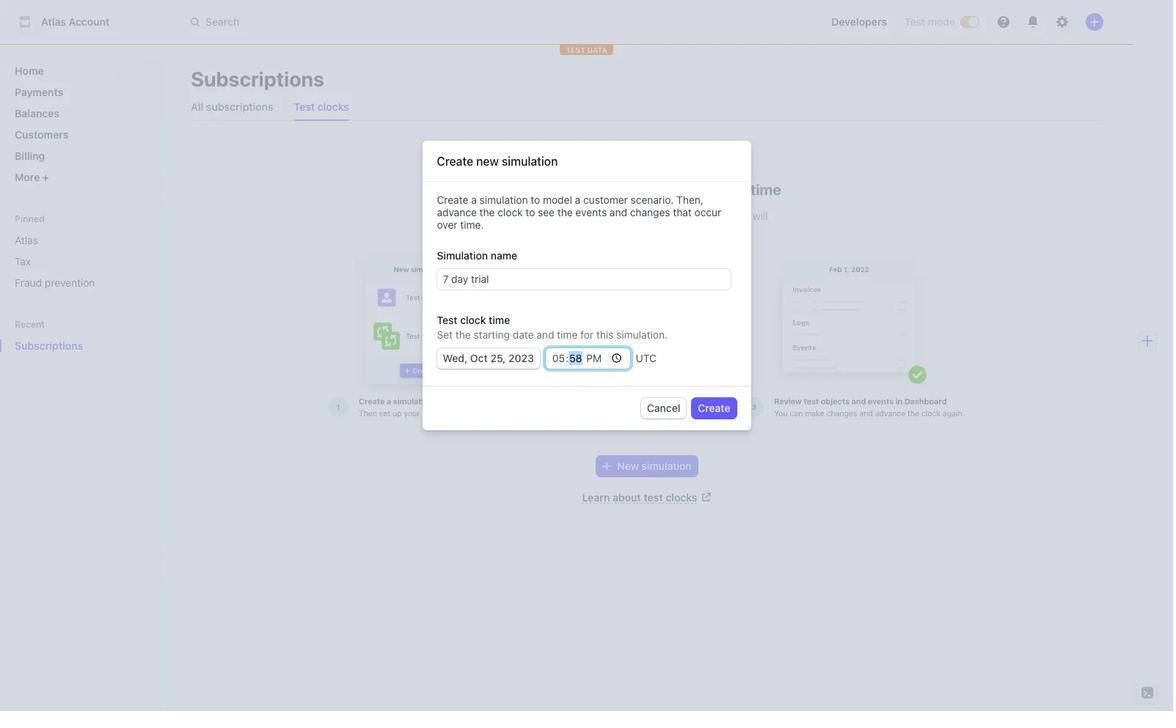 Task type: describe. For each thing, give the bounding box(es) containing it.
search
[[206, 15, 239, 28]]

fraud prevention
[[15, 277, 95, 289]]

pinned element
[[9, 228, 150, 295]]

create button
[[692, 398, 736, 419]]

cancel
[[647, 402, 681, 414]]

simulation for a
[[480, 194, 528, 206]]

simulation inside button
[[642, 460, 692, 473]]

0 vertical spatial time
[[751, 181, 781, 198]]

date
[[513, 329, 534, 341]]

oct
[[470, 352, 488, 365]]

test inside test clock time set the starting date and time for this simulation.
[[437, 314, 458, 326]]

pinned navigation links element
[[9, 213, 150, 295]]

test for test mode
[[905, 15, 926, 28]]

through
[[693, 181, 748, 198]]

will
[[753, 210, 768, 222]]

balances link
[[9, 101, 150, 126]]

billing link
[[9, 144, 150, 168]]

test clocks
[[294, 101, 349, 113]]

Search search field
[[182, 8, 596, 36]]

all subscriptions link
[[185, 97, 279, 117]]

simulate
[[513, 181, 574, 198]]

all subscriptions
[[191, 101, 273, 113]]

learn about test clocks link
[[582, 492, 712, 504]]

atlas link
[[9, 228, 150, 252]]

your
[[676, 210, 696, 222]]

that inside simplify testing and check that your integration will work exactly as you expected.
[[654, 210, 673, 222]]

check
[[623, 210, 651, 222]]

scenarios
[[622, 181, 689, 198]]

test mode
[[905, 15, 956, 28]]

changes
[[630, 206, 670, 218]]

testing
[[567, 210, 600, 222]]

create for create new simulation
[[437, 155, 473, 168]]

fraud
[[15, 277, 42, 289]]

wed, oct 25, 2023 button
[[437, 348, 540, 369]]

25,
[[491, 352, 506, 365]]

prevention
[[45, 277, 95, 289]]

more button
[[9, 165, 150, 189]]

simplify
[[526, 210, 564, 222]]

and inside "create a simulation to model a customer scenario. then, advance the clock to see the events and changes that occur over time."
[[610, 206, 627, 218]]

cancel button
[[641, 398, 686, 419]]

payments link
[[9, 80, 150, 104]]

learn
[[582, 492, 610, 504]]

model
[[543, 194, 572, 206]]

clock inside "create a simulation to model a customer scenario. then, advance the clock to see the events and changes that occur over time."
[[498, 206, 523, 218]]

clock inside test clock time set the starting date and time for this simulation.
[[460, 314, 486, 326]]

1 horizontal spatial time
[[557, 329, 578, 341]]

new simulation
[[618, 460, 692, 473]]

name
[[491, 249, 518, 262]]

pinned
[[15, 214, 44, 225]]

1 horizontal spatial subscriptions
[[191, 67, 324, 91]]

subscriptions link
[[9, 334, 129, 358]]

wed,
[[443, 352, 468, 365]]

occur
[[695, 206, 722, 218]]

and inside simplify testing and check that your integration will work exactly as you expected.
[[602, 210, 620, 222]]

learn about test clocks
[[582, 492, 698, 504]]

to left see
[[526, 206, 535, 218]]

scenario.
[[631, 194, 674, 206]]

the inside test clock time set the starting date and time for this simulation.
[[456, 329, 471, 341]]

customers
[[15, 128, 69, 141]]

simulation name
[[437, 249, 518, 262]]

billing
[[15, 150, 45, 162]]

starting
[[474, 329, 510, 341]]

simulation.
[[617, 329, 668, 341]]

as
[[638, 225, 649, 237]]

tax link
[[9, 250, 150, 274]]

create for create a simulation to model a customer scenario. then, advance the clock to see the events and changes that occur over time.
[[437, 194, 469, 206]]

atlas for atlas
[[15, 234, 38, 247]]

exactly
[[602, 225, 635, 237]]

2 horizontal spatial the
[[558, 206, 573, 218]]

advance
[[437, 206, 477, 218]]

recent navigation links element
[[0, 319, 161, 358]]

utc
[[636, 352, 657, 365]]

tab list containing all subscriptions
[[185, 94, 1104, 121]]

atlas account button
[[15, 12, 124, 32]]

test
[[566, 46, 586, 54]]

0 horizontal spatial time
[[489, 314, 510, 326]]



Task type: vqa. For each thing, say whether or not it's contained in the screenshot.
The View Live Data at the top left
no



Task type: locate. For each thing, give the bounding box(es) containing it.
test
[[644, 492, 663, 504]]

Simulation name text field
[[437, 269, 731, 290]]

data
[[587, 46, 608, 54]]

customer
[[583, 194, 628, 206]]

the right the 'set'
[[456, 329, 471, 341]]

that
[[673, 206, 692, 218], [654, 210, 673, 222]]

recent
[[15, 319, 45, 330]]

svg image
[[603, 463, 612, 471]]

see
[[538, 206, 555, 218]]

1 horizontal spatial clocks
[[666, 492, 698, 504]]

00:00 time field
[[546, 348, 630, 369]]

test
[[905, 15, 926, 28], [294, 101, 315, 113], [437, 314, 458, 326]]

0 vertical spatial simulation
[[502, 155, 558, 168]]

subscriptions inside recent navigation links element
[[15, 340, 83, 352]]

you
[[652, 225, 669, 237]]

create inside button
[[698, 402, 731, 414]]

simulation up test
[[642, 460, 692, 473]]

to
[[531, 194, 540, 206], [526, 206, 535, 218]]

subscriptions
[[206, 101, 273, 113]]

test clocks link
[[288, 97, 355, 117]]

tab list
[[185, 94, 1104, 121]]

billing
[[577, 181, 619, 198]]

2 vertical spatial time
[[557, 329, 578, 341]]

account
[[69, 15, 110, 28]]

1 horizontal spatial a
[[575, 194, 581, 206]]

new
[[618, 460, 639, 473]]

developers
[[832, 15, 887, 28]]

2 vertical spatial create
[[698, 402, 731, 414]]

0 horizontal spatial that
[[654, 210, 673, 222]]

time up "will"
[[751, 181, 781, 198]]

1 horizontal spatial the
[[480, 206, 495, 218]]

1 vertical spatial simulation
[[480, 194, 528, 206]]

test right subscriptions
[[294, 101, 315, 113]]

0 vertical spatial test
[[905, 15, 926, 28]]

0 vertical spatial clocks
[[318, 101, 349, 113]]

subscriptions
[[191, 67, 324, 91], [15, 340, 83, 352]]

a up time.
[[471, 194, 477, 206]]

all
[[191, 101, 204, 113]]

more
[[15, 171, 43, 183]]

over
[[437, 218, 458, 231]]

simplify testing and check that your integration will work exactly as you expected.
[[526, 210, 768, 237]]

0 horizontal spatial subscriptions
[[15, 340, 83, 352]]

events
[[576, 206, 607, 218]]

simulation down 'create new simulation'
[[480, 194, 528, 206]]

1 a from the left
[[471, 194, 477, 206]]

wed, oct 25, 2023
[[443, 352, 534, 365]]

time
[[751, 181, 781, 198], [489, 314, 510, 326], [557, 329, 578, 341]]

clock
[[498, 206, 523, 218], [460, 314, 486, 326]]

core navigation links element
[[9, 59, 150, 189]]

atlas for atlas account
[[41, 15, 66, 28]]

2 horizontal spatial test
[[905, 15, 926, 28]]

time left for
[[557, 329, 578, 341]]

that inside "create a simulation to model a customer scenario. then, advance the clock to see the events and changes that occur over time."
[[673, 206, 692, 218]]

fraud prevention link
[[9, 271, 150, 295]]

simulate billing scenarios through time
[[513, 181, 781, 198]]

this
[[597, 329, 614, 341]]

test for test clocks
[[294, 101, 315, 113]]

0 horizontal spatial clock
[[460, 314, 486, 326]]

work
[[576, 225, 599, 237]]

to up simplify
[[531, 194, 540, 206]]

test data
[[566, 46, 608, 54]]

simulation up the simulate
[[502, 155, 558, 168]]

developers link
[[826, 10, 893, 34]]

tax
[[15, 255, 31, 268]]

simulation
[[437, 249, 488, 262]]

2 horizontal spatial time
[[751, 181, 781, 198]]

1 vertical spatial clock
[[460, 314, 486, 326]]

atlas account
[[41, 15, 110, 28]]

atlas down pinned
[[15, 234, 38, 247]]

create
[[437, 155, 473, 168], [437, 194, 469, 206], [698, 402, 731, 414]]

set
[[437, 329, 453, 341]]

and inside test clock time set the starting date and time for this simulation.
[[537, 329, 554, 341]]

time up 'starting'
[[489, 314, 510, 326]]

home link
[[9, 59, 150, 83]]

test clock time set the starting date and time for this simulation.
[[437, 314, 668, 341]]

0 horizontal spatial the
[[456, 329, 471, 341]]

about
[[613, 492, 641, 504]]

0 horizontal spatial test
[[294, 101, 315, 113]]

atlas inside pinned element
[[15, 234, 38, 247]]

expected.
[[672, 225, 719, 237]]

a up 'testing'
[[575, 194, 581, 206]]

0 horizontal spatial a
[[471, 194, 477, 206]]

for
[[581, 329, 594, 341]]

new
[[476, 155, 499, 168]]

simulation for new
[[502, 155, 558, 168]]

1 vertical spatial subscriptions
[[15, 340, 83, 352]]

create right "cancel"
[[698, 402, 731, 414]]

2 vertical spatial simulation
[[642, 460, 692, 473]]

that up expected.
[[673, 206, 692, 218]]

mode
[[928, 15, 956, 28]]

1 horizontal spatial clock
[[498, 206, 523, 218]]

time.
[[460, 218, 484, 231]]

test left mode
[[905, 15, 926, 28]]

that up the you
[[654, 210, 673, 222]]

then,
[[677, 194, 704, 206]]

clock left simplify
[[498, 206, 523, 218]]

atlas left account
[[41, 15, 66, 28]]

simulation
[[502, 155, 558, 168], [480, 194, 528, 206], [642, 460, 692, 473]]

1 vertical spatial create
[[437, 194, 469, 206]]

0 horizontal spatial atlas
[[15, 234, 38, 247]]

the right see
[[558, 206, 573, 218]]

0 vertical spatial subscriptions
[[191, 67, 324, 91]]

create up over
[[437, 194, 469, 206]]

0 horizontal spatial clocks
[[318, 101, 349, 113]]

create inside "create a simulation to model a customer scenario. then, advance the clock to see the events and changes that occur over time."
[[437, 194, 469, 206]]

the right advance
[[480, 206, 495, 218]]

2 a from the left
[[575, 194, 581, 206]]

the
[[480, 206, 495, 218], [558, 206, 573, 218], [456, 329, 471, 341]]

new simulation button
[[597, 457, 698, 477]]

0 vertical spatial clock
[[498, 206, 523, 218]]

home
[[15, 65, 44, 77]]

balances
[[15, 107, 59, 120]]

subscriptions down recent
[[15, 340, 83, 352]]

1 horizontal spatial that
[[673, 206, 692, 218]]

create new simulation
[[437, 155, 558, 168]]

payments
[[15, 86, 63, 98]]

clock up 'starting'
[[460, 314, 486, 326]]

test up the 'set'
[[437, 314, 458, 326]]

1 vertical spatial atlas
[[15, 234, 38, 247]]

0 vertical spatial create
[[437, 155, 473, 168]]

create left new
[[437, 155, 473, 168]]

1 vertical spatial clocks
[[666, 492, 698, 504]]

clocks
[[318, 101, 349, 113], [666, 492, 698, 504]]

2023
[[509, 352, 534, 365]]

customers link
[[9, 123, 150, 147]]

1 vertical spatial time
[[489, 314, 510, 326]]

2 vertical spatial test
[[437, 314, 458, 326]]

simulation inside "create a simulation to model a customer scenario. then, advance the clock to see the events and changes that occur over time."
[[480, 194, 528, 206]]

atlas inside button
[[41, 15, 66, 28]]

subscriptions up subscriptions
[[191, 67, 324, 91]]

0 vertical spatial atlas
[[41, 15, 66, 28]]

1 horizontal spatial test
[[437, 314, 458, 326]]

integration
[[699, 210, 750, 222]]

create a simulation to model a customer scenario. then, advance the clock to see the events and changes that occur over time.
[[437, 194, 722, 231]]

1 vertical spatial test
[[294, 101, 315, 113]]

1 horizontal spatial atlas
[[41, 15, 66, 28]]



